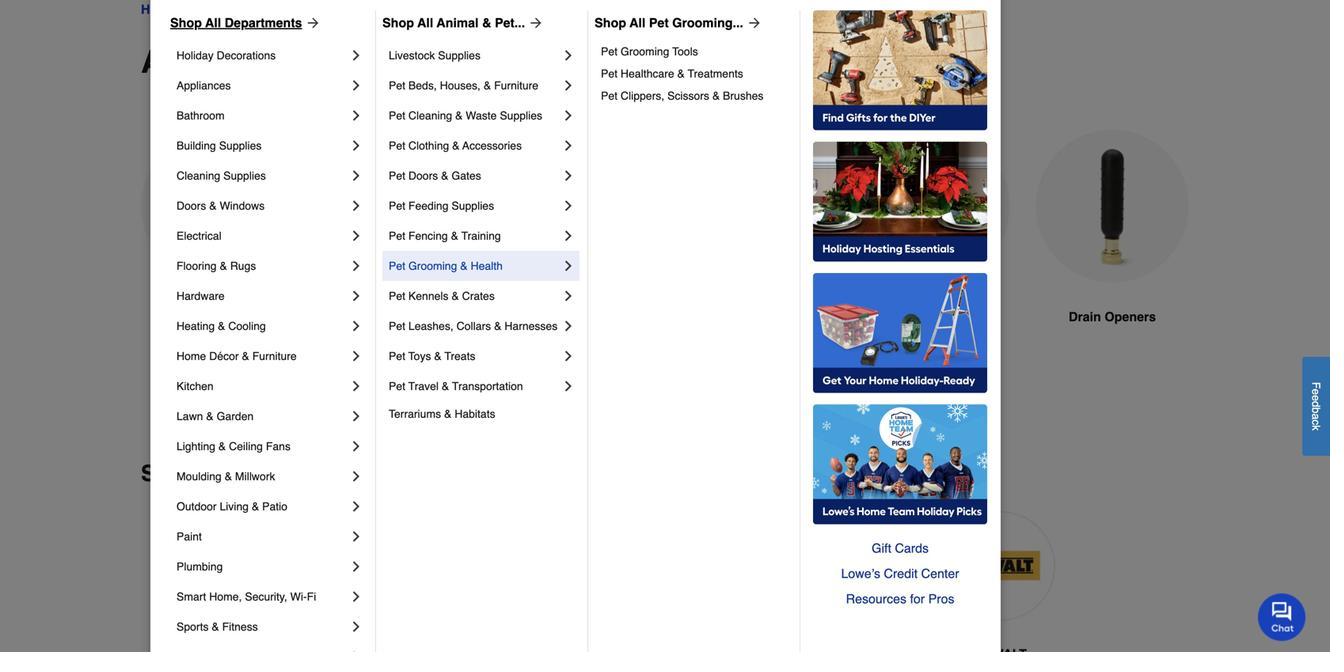 Task type: describe. For each thing, give the bounding box(es) containing it.
pet for pet grooming & health
[[389, 260, 406, 272]]

electrical
[[177, 230, 222, 242]]

1 e from the top
[[1310, 389, 1323, 395]]

grooming for &
[[409, 260, 457, 272]]

healthcare
[[621, 67, 675, 80]]

lowe's credit center link
[[813, 562, 988, 587]]

pet feeding supplies
[[389, 200, 494, 212]]

cards
[[895, 541, 929, 556]]

home link
[[141, 0, 176, 19]]

pet toys & treats
[[389, 350, 476, 363]]

1 vertical spatial plumbing
[[177, 561, 223, 573]]

0 vertical spatial plungers
[[309, 2, 359, 17]]

grooming...
[[673, 15, 744, 30]]

pet grooming tools link
[[601, 40, 789, 63]]

pet for pet fencing & training
[[389, 230, 406, 242]]

holiday hosting essentials. image
[[813, 142, 988, 262]]

pet kennels & crates link
[[389, 281, 561, 311]]

livestock supplies
[[389, 49, 481, 62]]

pet grooming & health link
[[389, 251, 561, 281]]

terrariums
[[389, 408, 441, 421]]

scissors
[[668, 90, 710, 102]]

chevron right image for pet beds, houses, & furniture
[[561, 78, 577, 93]]

chevron right image for pet doors & gates
[[561, 168, 577, 184]]

lowe's home team holiday picks. image
[[813, 405, 988, 525]]

shop for shop all pet grooming...
[[595, 15, 627, 30]]

snakes
[[930, 310, 974, 324]]

pet for pet grooming tools
[[601, 45, 618, 58]]

openers inside drain openers 'link'
[[1105, 310, 1157, 324]]

lawn
[[177, 410, 203, 423]]

a kobalt music wire drain hand auger. image
[[141, 130, 295, 284]]

1 vertical spatial cleaning
[[177, 170, 220, 182]]

korky logo. image
[[812, 512, 921, 621]]

home,
[[209, 591, 242, 604]]

wi-
[[290, 591, 307, 604]]

pet leashes, collars & harnesses
[[389, 320, 558, 333]]

lowe's
[[842, 567, 881, 581]]

credit
[[884, 567, 918, 581]]

resources
[[846, 592, 907, 607]]

chat invite button image
[[1259, 593, 1307, 642]]

chevron right image for doors & windows
[[349, 198, 364, 214]]

smart home, security, wi-fi
[[177, 591, 316, 604]]

lighting & ceiling fans link
[[177, 432, 349, 462]]

pet for pet clippers, scissors & brushes
[[601, 90, 618, 102]]

cleaning supplies
[[177, 170, 266, 182]]

leashes,
[[409, 320, 454, 333]]

0 vertical spatial augers, plungers & drain openers
[[262, 2, 457, 17]]

habitats
[[455, 408, 496, 421]]

fans
[[266, 440, 291, 453]]

pet toys & treats link
[[389, 341, 561, 371]]

all for departments
[[205, 15, 221, 30]]

chevron right image for lawn & garden
[[349, 409, 364, 425]]

pet fencing & training link
[[389, 221, 561, 251]]

decorations
[[217, 49, 276, 62]]

smart home, security, wi-fi link
[[177, 582, 349, 612]]

chevron right image for pet leashes, collars & harnesses
[[561, 318, 577, 334]]

flooring
[[177, 260, 217, 272]]

kitchen
[[177, 380, 214, 393]]

pet cleaning & waste supplies link
[[389, 101, 561, 131]]

chevron right image for moulding & millwork
[[349, 469, 364, 485]]

chevron right image for building supplies
[[349, 138, 364, 154]]

hand augers link
[[141, 130, 295, 365]]

heating
[[177, 320, 215, 333]]

gift cards
[[872, 541, 929, 556]]

waste
[[466, 109, 497, 122]]

chevron right image for home décor & furniture
[[349, 349, 364, 364]]

0 vertical spatial plumbing
[[190, 2, 248, 17]]

supplies for livestock supplies
[[438, 49, 481, 62]]

chevron right image for pet feeding supplies
[[561, 198, 577, 214]]

0 vertical spatial plumbing link
[[190, 0, 248, 19]]

accessories
[[463, 139, 522, 152]]

shop all pet grooming...
[[595, 15, 744, 30]]

all for animal
[[418, 15, 433, 30]]

machine
[[348, 310, 399, 324]]

lowe's credit center
[[842, 567, 960, 581]]

pet healthcare & treatments
[[601, 67, 744, 80]]

patio
[[262, 501, 288, 513]]

chevron right image for pet cleaning & waste supplies
[[561, 108, 577, 124]]

pet feeding supplies link
[[389, 191, 561, 221]]

pet grooming tools
[[601, 45, 698, 58]]

chevron right image for heating & cooling
[[349, 318, 364, 334]]

outdoor living & patio link
[[177, 492, 349, 522]]

hand augers
[[179, 310, 257, 324]]

appliances
[[177, 79, 231, 92]]

c
[[1310, 420, 1323, 425]]

shop by brand
[[141, 461, 299, 487]]

hand
[[179, 310, 210, 324]]

shop for shop all departments
[[170, 15, 202, 30]]

pet doors & gates link
[[389, 161, 561, 191]]

arrow right image for shop all pet grooming...
[[744, 15, 763, 31]]

pet clippers, scissors & brushes link
[[601, 85, 789, 107]]

chevron right image for appliances
[[349, 78, 364, 93]]

pet doors & gates
[[389, 170, 481, 182]]

beds,
[[409, 79, 437, 92]]

collars
[[457, 320, 491, 333]]

pet for pet beds, houses, & furniture
[[389, 79, 406, 92]]

moulding & millwork
[[177, 470, 275, 483]]

1 horizontal spatial cleaning
[[409, 109, 452, 122]]

hardware
[[177, 290, 225, 303]]

pet clippers, scissors & brushes
[[601, 90, 767, 102]]

openers inside augers, plungers & drain openers link
[[408, 2, 457, 17]]

home for home
[[141, 2, 176, 17]]

chevron right image for pet fencing & training
[[561, 228, 577, 244]]

supplies for building supplies
[[219, 139, 262, 152]]

cleaners
[[561, 310, 614, 324]]

garden
[[217, 410, 254, 423]]

appliances link
[[177, 70, 349, 101]]

zep logo. image
[[275, 512, 384, 621]]

supplies for cleaning supplies
[[223, 170, 266, 182]]

heating & cooling
[[177, 320, 266, 333]]

crates
[[462, 290, 495, 303]]

chevron right image for sports & fitness
[[349, 619, 364, 635]]

k
[[1310, 425, 1323, 431]]

hardware link
[[177, 281, 349, 311]]



Task type: vqa. For each thing, say whether or not it's contained in the screenshot.
arrow right image inside the shop All Departments 'link'
yes



Task type: locate. For each thing, give the bounding box(es) containing it.
pet kennels & crates
[[389, 290, 495, 303]]

machine augers
[[348, 310, 446, 324]]

harnesses
[[505, 320, 558, 333]]

supplies
[[438, 49, 481, 62], [500, 109, 543, 122], [219, 139, 262, 152], [223, 170, 266, 182], [452, 200, 494, 212]]

brushes
[[723, 90, 764, 102]]

windows
[[220, 200, 265, 212]]

shop all departments
[[170, 15, 302, 30]]

1 horizontal spatial augers,
[[262, 2, 305, 17]]

pet...
[[495, 15, 525, 30]]

drain
[[374, 2, 405, 17], [444, 44, 525, 80], [525, 310, 557, 324], [894, 310, 926, 324], [1069, 310, 1102, 324]]

get your home holiday-ready. image
[[813, 273, 988, 394]]

heating & cooling link
[[177, 311, 349, 341]]

pet for pet doors & gates
[[389, 170, 406, 182]]

cleaning
[[409, 109, 452, 122], [177, 170, 220, 182]]

1 vertical spatial home
[[177, 350, 206, 363]]

augers for hand augers
[[214, 310, 257, 324]]

arrow right image inside shop all departments link
[[302, 15, 321, 31]]

0 horizontal spatial grooming
[[409, 260, 457, 272]]

1 all from the left
[[205, 15, 221, 30]]

grooming up kennels
[[409, 260, 457, 272]]

f e e d b a c k button
[[1303, 357, 1331, 456]]

millwork
[[235, 470, 275, 483]]

chevron right image for pet travel & transportation
[[561, 379, 577, 394]]

sports & fitness
[[177, 621, 258, 634]]

pet for pet cleaning & waste supplies
[[389, 109, 406, 122]]

1 vertical spatial plungers
[[268, 44, 403, 80]]

lawn & garden link
[[177, 402, 349, 432]]

cleaning up the clothing
[[409, 109, 452, 122]]

moulding
[[177, 470, 222, 483]]

gift cards link
[[813, 536, 988, 562]]

1 horizontal spatial openers
[[534, 44, 662, 80]]

e up d
[[1310, 389, 1323, 395]]

1 horizontal spatial all
[[418, 15, 433, 30]]

shop
[[170, 15, 202, 30], [383, 15, 414, 30], [595, 15, 627, 30]]

kitchen link
[[177, 371, 349, 402]]

&
[[362, 2, 371, 17], [482, 15, 491, 30], [412, 44, 435, 80], [678, 67, 685, 80], [484, 79, 491, 92], [713, 90, 720, 102], [455, 109, 463, 122], [452, 139, 460, 152], [441, 170, 449, 182], [209, 200, 217, 212], [451, 230, 459, 242], [220, 260, 227, 272], [460, 260, 468, 272], [452, 290, 459, 303], [618, 310, 627, 324], [218, 320, 225, 333], [494, 320, 502, 333], [242, 350, 249, 363], [434, 350, 442, 363], [442, 380, 449, 393], [444, 408, 452, 421], [206, 410, 214, 423], [219, 440, 226, 453], [225, 470, 232, 483], [252, 501, 259, 513], [212, 621, 219, 634]]

2 horizontal spatial openers
[[1105, 310, 1157, 324]]

center
[[922, 567, 960, 581]]

chevron right image for smart home, security, wi-fi
[[349, 589, 364, 605]]

doors up feeding
[[409, 170, 438, 182]]

d
[[1310, 401, 1323, 407]]

0 horizontal spatial all
[[205, 15, 221, 30]]

all up pet grooming tools
[[630, 15, 646, 30]]

pet travel & transportation
[[389, 380, 523, 393]]

drain snakes
[[894, 310, 974, 324]]

1 shop from the left
[[170, 15, 202, 30]]

pet for pet clothing & accessories
[[389, 139, 406, 152]]

pet for pet healthcare & treatments
[[601, 67, 618, 80]]

terrariums & habitats link
[[389, 402, 577, 427]]

chevron right image for pet clothing & accessories
[[561, 138, 577, 154]]

departments
[[225, 15, 302, 30]]

clippers,
[[621, 90, 665, 102]]

bathroom link
[[177, 101, 349, 131]]

bathroom
[[177, 109, 225, 122]]

shop up livestock
[[383, 15, 414, 30]]

3 all from the left
[[630, 15, 646, 30]]

2 shop from the left
[[383, 15, 414, 30]]

grooming up the "healthcare"
[[621, 45, 670, 58]]

all up holiday decorations
[[205, 15, 221, 30]]

chevron right image
[[349, 48, 364, 63], [561, 108, 577, 124], [349, 138, 364, 154], [561, 138, 577, 154], [561, 168, 577, 184], [349, 228, 364, 244], [561, 228, 577, 244], [349, 258, 364, 274], [349, 318, 364, 334], [561, 349, 577, 364], [561, 379, 577, 394], [349, 409, 364, 425], [349, 439, 364, 455], [349, 469, 364, 485], [349, 499, 364, 515], [349, 559, 364, 575], [349, 589, 364, 605], [349, 619, 364, 635], [349, 649, 364, 653]]

1 horizontal spatial grooming
[[621, 45, 670, 58]]

1 vertical spatial plumbing link
[[177, 552, 349, 582]]

b
[[1310, 407, 1323, 414]]

chevron right image for bathroom
[[349, 108, 364, 124]]

orange drain snakes. image
[[857, 130, 1011, 284]]

brand
[[235, 461, 299, 487]]

shop for shop all animal & pet...
[[383, 15, 414, 30]]

tools
[[673, 45, 698, 58]]

chevron right image for plumbing
[[349, 559, 364, 575]]

1 horizontal spatial shop
[[383, 15, 414, 30]]

chevron right image for livestock supplies
[[561, 48, 577, 63]]

arrow right image up pet grooming tools link
[[744, 15, 763, 31]]

0 vertical spatial home
[[141, 2, 176, 17]]

houses,
[[440, 79, 481, 92]]

cleaning down building
[[177, 170, 220, 182]]

3 shop from the left
[[595, 15, 627, 30]]

clothing
[[409, 139, 449, 152]]

1 vertical spatial openers
[[534, 44, 662, 80]]

plungers
[[309, 2, 359, 17], [268, 44, 403, 80]]

fitness
[[222, 621, 258, 634]]

doors
[[409, 170, 438, 182], [177, 200, 206, 212]]

plumbing link up holiday decorations
[[190, 0, 248, 19]]

supplies right waste
[[500, 109, 543, 122]]

augers, up holiday decorations link
[[262, 2, 305, 17]]

drain openers link
[[1036, 130, 1190, 365]]

doors up electrical
[[177, 200, 206, 212]]

plumbing up holiday decorations
[[190, 2, 248, 17]]

0 horizontal spatial furniture
[[252, 350, 297, 363]]

feeding
[[409, 200, 449, 212]]

all left animal
[[418, 15, 433, 30]]

e up b
[[1310, 395, 1323, 401]]

pet fencing & training
[[389, 230, 501, 242]]

1 vertical spatial augers, plungers & drain openers
[[141, 44, 662, 80]]

plumbing link up security,
[[177, 552, 349, 582]]

machine augers link
[[320, 130, 474, 365]]

supplies up the windows
[[223, 170, 266, 182]]

chevron right image for paint
[[349, 529, 364, 545]]

décor
[[209, 350, 239, 363]]

0 horizontal spatial augers
[[214, 310, 257, 324]]

1 horizontal spatial home
[[177, 350, 206, 363]]

holiday decorations
[[177, 49, 276, 62]]

pet for pet kennels & crates
[[389, 290, 406, 303]]

0 horizontal spatial arrow right image
[[302, 15, 321, 31]]

chevron right image for hardware
[[349, 288, 364, 304]]

pet beds, houses, & furniture
[[389, 79, 539, 92]]

2 horizontal spatial all
[[630, 15, 646, 30]]

1 vertical spatial grooming
[[409, 260, 457, 272]]

home décor & furniture link
[[177, 341, 349, 371]]

plumbing up smart
[[177, 561, 223, 573]]

0 vertical spatial cleaning
[[409, 109, 452, 122]]

pet clothing & accessories link
[[389, 131, 561, 161]]

plungers down augers, plungers & drain openers link
[[268, 44, 403, 80]]

supplies up pet fencing & training link
[[452, 200, 494, 212]]

a cobra rubber bladder with brass fitting. image
[[1036, 130, 1190, 284]]

furniture up kitchen link
[[252, 350, 297, 363]]

arrow right image for shop all departments
[[302, 15, 321, 31]]

outdoor
[[177, 501, 217, 513]]

pet
[[649, 15, 669, 30], [601, 45, 618, 58], [601, 67, 618, 80], [389, 79, 406, 92], [601, 90, 618, 102], [389, 109, 406, 122], [389, 139, 406, 152], [389, 170, 406, 182], [389, 200, 406, 212], [389, 230, 406, 242], [389, 260, 406, 272], [389, 290, 406, 303], [389, 320, 406, 333], [389, 350, 406, 363], [389, 380, 406, 393]]

a
[[1310, 414, 1323, 420]]

chevron right image for electrical
[[349, 228, 364, 244]]

drain for drain cleaners & chemicals
[[525, 310, 557, 324]]

augers, down the shop all departments
[[141, 44, 259, 80]]

2 arrow right image from the left
[[744, 15, 763, 31]]

augers, plungers & drain openers up livestock
[[262, 2, 457, 17]]

0 horizontal spatial home
[[141, 2, 176, 17]]

home for home décor & furniture
[[177, 350, 206, 363]]

1 horizontal spatial arrow right image
[[744, 15, 763, 31]]

chevron right image for outdoor living & patio
[[349, 499, 364, 515]]

a yellow jug of drano commercial line drain cleaner. image
[[499, 130, 653, 284]]

chevron right image for flooring & rugs
[[349, 258, 364, 274]]

resources for pros link
[[813, 587, 988, 612]]

find gifts for the diyer. image
[[813, 10, 988, 131]]

2 horizontal spatial shop
[[595, 15, 627, 30]]

0 horizontal spatial augers,
[[141, 44, 259, 80]]

1 arrow right image from the left
[[302, 15, 321, 31]]

grooming for tools
[[621, 45, 670, 58]]

pet for pet travel & transportation
[[389, 380, 406, 393]]

all for pet
[[630, 15, 646, 30]]

building supplies
[[177, 139, 262, 152]]

0 vertical spatial augers,
[[262, 2, 305, 17]]

0 vertical spatial openers
[[408, 2, 457, 17]]

0 vertical spatial doors
[[409, 170, 438, 182]]

arrow right image
[[302, 15, 321, 31], [744, 15, 763, 31]]

dewalt logo. image
[[947, 512, 1055, 621]]

building supplies link
[[177, 131, 349, 161]]

cleaning supplies link
[[177, 161, 349, 191]]

home
[[141, 2, 176, 17], [177, 350, 206, 363]]

plungers right departments at the top of page
[[309, 2, 359, 17]]

chevron right image for pet kennels & crates
[[561, 288, 577, 304]]

arrow right image up holiday decorations link
[[302, 15, 321, 31]]

supplies up cleaning supplies
[[219, 139, 262, 152]]

f
[[1310, 382, 1323, 389]]

augers
[[214, 310, 257, 324], [402, 310, 446, 324]]

gift
[[872, 541, 892, 556]]

& inside drain cleaners & chemicals
[[618, 310, 627, 324]]

augers, plungers & drain openers down shop all animal & pet...
[[141, 44, 662, 80]]

pros
[[929, 592, 955, 607]]

pet for pet feeding supplies
[[389, 200, 406, 212]]

0 horizontal spatial openers
[[408, 2, 457, 17]]

1 augers from the left
[[214, 310, 257, 324]]

1 vertical spatial furniture
[[252, 350, 297, 363]]

1 horizontal spatial furniture
[[494, 79, 539, 92]]

pet cleaning & waste supplies
[[389, 109, 543, 122]]

paint
[[177, 531, 202, 543]]

1 horizontal spatial doors
[[409, 170, 438, 182]]

a black rubber plunger. image
[[678, 130, 832, 284]]

2 e from the top
[[1310, 395, 1323, 401]]

outdoor living & patio
[[177, 501, 288, 513]]

arrow right image
[[525, 15, 544, 31]]

shop all departments link
[[170, 13, 321, 32]]

a brass craft music wire machine auger. image
[[320, 130, 474, 284]]

sports
[[177, 621, 209, 634]]

gates
[[452, 170, 481, 182]]

furniture up waste
[[494, 79, 539, 92]]

lighting & ceiling fans
[[177, 440, 291, 453]]

supplies up houses,
[[438, 49, 481, 62]]

2 vertical spatial openers
[[1105, 310, 1157, 324]]

cobra logo. image
[[544, 512, 653, 621]]

chevron right image for kitchen
[[349, 379, 364, 394]]

chevron right image for pet toys & treats
[[561, 349, 577, 364]]

training
[[462, 230, 501, 242]]

shop up holiday at the left top of page
[[170, 15, 202, 30]]

1 vertical spatial doors
[[177, 200, 206, 212]]

treatments
[[688, 67, 744, 80]]

shop
[[141, 461, 196, 487]]

rugs
[[230, 260, 256, 272]]

chevron right image for lighting & ceiling fans
[[349, 439, 364, 455]]

arrow right image inside shop all pet grooming... link
[[744, 15, 763, 31]]

doors & windows link
[[177, 191, 349, 221]]

drain for drain snakes
[[894, 310, 926, 324]]

pet for pet leashes, collars & harnesses
[[389, 320, 406, 333]]

kennels
[[409, 290, 449, 303]]

chevron right image for holiday decorations
[[349, 48, 364, 63]]

chevron right image for pet grooming & health
[[561, 258, 577, 274]]

2 augers from the left
[[402, 310, 446, 324]]

plumbing
[[190, 2, 248, 17], [177, 561, 223, 573]]

1 vertical spatial augers,
[[141, 44, 259, 80]]

drain inside 'link'
[[1069, 310, 1102, 324]]

augers for machine augers
[[402, 310, 446, 324]]

home décor & furniture
[[177, 350, 297, 363]]

0 horizontal spatial doors
[[177, 200, 206, 212]]

chevron right image for cleaning supplies
[[349, 168, 364, 184]]

0 vertical spatial grooming
[[621, 45, 670, 58]]

resources for pros
[[846, 592, 955, 607]]

1 horizontal spatial augers
[[402, 310, 446, 324]]

travel
[[409, 380, 439, 393]]

0 horizontal spatial cleaning
[[177, 170, 220, 182]]

pet for pet toys & treats
[[389, 350, 406, 363]]

0 horizontal spatial shop
[[170, 15, 202, 30]]

drain inside drain cleaners & chemicals
[[525, 310, 557, 324]]

chevron right image
[[561, 48, 577, 63], [349, 78, 364, 93], [561, 78, 577, 93], [349, 108, 364, 124], [349, 168, 364, 184], [349, 198, 364, 214], [561, 198, 577, 214], [561, 258, 577, 274], [349, 288, 364, 304], [561, 288, 577, 304], [561, 318, 577, 334], [349, 349, 364, 364], [349, 379, 364, 394], [349, 529, 364, 545]]

flooring & rugs link
[[177, 251, 349, 281]]

0 vertical spatial furniture
[[494, 79, 539, 92]]

for
[[910, 592, 925, 607]]

pet leashes, collars & harnesses link
[[389, 311, 561, 341]]

chemicals
[[544, 329, 608, 343]]

2 all from the left
[[418, 15, 433, 30]]

shop up pet grooming tools
[[595, 15, 627, 30]]

drain for drain openers
[[1069, 310, 1102, 324]]



